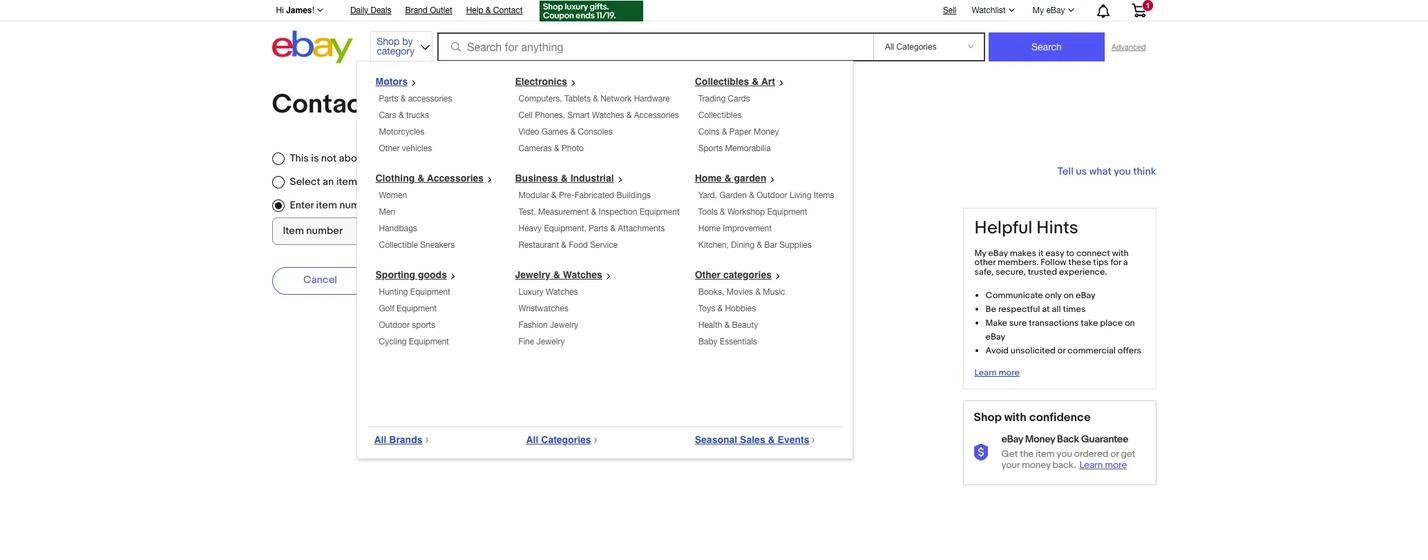 Task type: locate. For each thing, give the bounding box(es) containing it.
& left pre-
[[552, 191, 557, 200]]

modular & pre-fabricated buildings test, measurement & inspection equipment heavy equipment, parts & attachments restaurant & food service
[[519, 191, 680, 250]]

0 horizontal spatial my
[[975, 248, 987, 259]]

1 vertical spatial jewelry
[[550, 321, 578, 330]]

1 vertical spatial you
[[1057, 449, 1072, 460]]

you for think
[[1114, 165, 1131, 178]]

buildings
[[617, 191, 651, 200]]

jewelry & watches
[[515, 270, 603, 281]]

learn
[[975, 368, 997, 379], [1080, 460, 1103, 471]]

memorabilia
[[725, 144, 771, 153]]

1 horizontal spatial on
[[1125, 318, 1135, 329]]

attachments
[[618, 224, 665, 234]]

shop inside shop by category
[[377, 36, 400, 47]]

fashion
[[519, 321, 548, 330]]

1 link
[[1123, 0, 1154, 20]]

collectibles link
[[698, 111, 742, 120]]

1 horizontal spatial all
[[526, 435, 539, 446]]

0 horizontal spatial all
[[374, 435, 387, 446]]

0 vertical spatial learn more
[[975, 368, 1020, 379]]

business & industrial
[[515, 173, 614, 184]]

what
[[1090, 165, 1112, 178]]

1 vertical spatial shop
[[974, 411, 1002, 425]]

& right toys
[[718, 304, 723, 314]]

learn for the top learn more link
[[975, 368, 997, 379]]

this is not about an item
[[290, 152, 403, 165]]

0 vertical spatial collectibles
[[695, 76, 749, 87]]

or inside communicate only on ebay be respectful at all times make sure transactions take place on ebay avoid unsolicited or commercial offers
[[1058, 346, 1066, 357]]

get
[[1002, 449, 1018, 460]]

brand outlet link
[[405, 3, 452, 19]]

& right help
[[486, 6, 491, 15]]

accessories down hardware
[[634, 111, 679, 120]]

0 vertical spatial you
[[1114, 165, 1131, 178]]

1 vertical spatial more
[[1105, 460, 1127, 471]]

item right the
[[1036, 449, 1055, 460]]

luxury watches wristwatches fashion jewelry fine jewelry
[[519, 287, 578, 347]]

toys & hobbies link
[[698, 304, 756, 314]]

jewelry down fashion jewelry link
[[537, 337, 565, 347]]

other down motorcycles link
[[379, 144, 400, 153]]

watches down 'food'
[[563, 270, 603, 281]]

all
[[1052, 304, 1061, 315]]

shop left by
[[377, 36, 400, 47]]

0 horizontal spatial shop
[[377, 36, 400, 47]]

1 vertical spatial or
[[1111, 449, 1119, 460]]

item
[[382, 152, 403, 165], [336, 176, 357, 189], [316, 199, 337, 212], [1036, 449, 1055, 460]]

contact
[[493, 6, 523, 15], [272, 88, 372, 121]]

0 vertical spatial on
[[1064, 290, 1074, 301]]

item down this is not about an item
[[336, 176, 357, 189]]

contact right help
[[493, 6, 523, 15]]

0 vertical spatial accessories
[[634, 111, 679, 120]]

0 vertical spatial an
[[369, 152, 380, 165]]

an right about
[[369, 152, 380, 165]]

collectibles down trading cards link
[[698, 111, 742, 120]]

or right unsolicited
[[1058, 346, 1066, 357]]

None submit
[[989, 32, 1105, 62]]

1 vertical spatial contact
[[272, 88, 372, 121]]

money up the
[[1025, 433, 1055, 447]]

1 horizontal spatial outdoor
[[757, 191, 788, 200]]

golf
[[379, 304, 394, 314]]

tools
[[698, 207, 718, 217]]

0 horizontal spatial other
[[379, 144, 400, 153]]

all categories
[[526, 435, 591, 446]]

outdoor inside hunting equipment golf equipment outdoor sports cycling equipment
[[379, 321, 410, 330]]

with up the "get"
[[1005, 411, 1027, 425]]

0 vertical spatial my
[[1033, 6, 1044, 15]]

contact up is at the top left of page
[[272, 88, 372, 121]]

watches inside computers, tablets & network hardware cell phones, smart watches & accessories video games & consoles cameras & photo
[[592, 111, 624, 120]]

my for my ebay makes it easy to connect with other members. follow these tips for a safe, secure, trusted experience.
[[975, 248, 987, 259]]

contact inside account "navigation"
[[493, 6, 523, 15]]

brand outlet
[[405, 6, 452, 15]]

equipment
[[640, 207, 680, 217], [767, 207, 808, 217], [410, 287, 451, 297], [397, 304, 437, 314], [409, 337, 449, 347]]

take
[[1081, 318, 1098, 329]]

1 vertical spatial learn
[[1080, 460, 1103, 471]]

& up luxury watches link
[[553, 270, 560, 281]]

2 all from the left
[[526, 435, 539, 446]]

learn more link down avoid
[[975, 368, 1020, 379]]

learn more link down guarantee
[[1080, 460, 1131, 471]]

banner
[[268, 0, 1157, 460]]

food
[[569, 240, 588, 250]]

& down 'inspection'
[[611, 224, 616, 234]]

items
[[814, 191, 834, 200]]

0 vertical spatial home
[[695, 173, 722, 184]]

outdoor inside yard, garden & outdoor living items tools & workshop equipment home improvement kitchen, dining & bar supplies
[[757, 191, 788, 200]]

1 horizontal spatial or
[[1111, 449, 1119, 460]]

more down guarantee
[[1105, 460, 1127, 471]]

0 vertical spatial more
[[999, 368, 1020, 379]]

1 horizontal spatial contact
[[493, 6, 523, 15]]

outdoor up cycling
[[379, 321, 410, 330]]

outdoor up 'tools & workshop equipment' link
[[757, 191, 788, 200]]

learn more down guarantee
[[1080, 460, 1127, 471]]

shop with confidence
[[974, 411, 1091, 425]]

0 vertical spatial watches
[[592, 111, 624, 120]]

workshop
[[728, 207, 765, 217]]

tools & workshop equipment link
[[698, 207, 808, 217]]

item up clothing
[[382, 152, 403, 165]]

yard, garden & outdoor living items link
[[698, 191, 834, 200]]

& right coins
[[722, 127, 727, 137]]

watchlist
[[972, 6, 1006, 15]]

hunting equipment link
[[379, 287, 451, 297]]

computers, tablets & network hardware cell phones, smart watches & accessories video games & consoles cameras & photo
[[519, 94, 679, 153]]

watchlist link
[[964, 2, 1021, 19]]

on up times
[[1064, 290, 1074, 301]]

0 vertical spatial shop
[[377, 36, 400, 47]]

my up safe,
[[975, 248, 987, 259]]

home & garden link
[[695, 173, 781, 184]]

0 horizontal spatial money
[[754, 127, 779, 137]]

ebay up the "get"
[[1002, 433, 1023, 447]]

jewelry up luxury
[[515, 270, 551, 281]]

& inside trading cards collectibles coins & paper money sports memorabilia
[[722, 127, 727, 137]]

electronics
[[515, 76, 567, 87]]

watches down jewelry & watches
[[546, 287, 578, 297]]

more down avoid
[[999, 368, 1020, 379]]

cameras & photo link
[[519, 144, 584, 153]]

0 vertical spatial learn
[[975, 368, 997, 379]]

jewelry down wristwatches
[[550, 321, 578, 330]]

categories
[[724, 270, 772, 281]]

& down toys & hobbies "link"
[[725, 321, 730, 330]]

account navigation
[[268, 0, 1157, 23]]

parts down test, measurement & inspection equipment link at the top left of page
[[589, 224, 608, 234]]

or inside get the item you ordered or get your money back.
[[1111, 449, 1119, 460]]

0 horizontal spatial you
[[1057, 449, 1072, 460]]

my inside account "navigation"
[[1033, 6, 1044, 15]]

equipment inside modular & pre-fabricated buildings test, measurement & inspection equipment heavy equipment, parts & attachments restaurant & food service
[[640, 207, 680, 217]]

accessories down the vehicles
[[427, 173, 484, 184]]

None text field
[[272, 218, 438, 245]]

1 vertical spatial learn more
[[1080, 460, 1127, 471]]

1 horizontal spatial learn more
[[1080, 460, 1127, 471]]

ebay inside the my ebay makes it easy to connect with other members. follow these tips for a safe, secure, trusted experience.
[[989, 248, 1008, 259]]

1 vertical spatial parts
[[589, 224, 608, 234]]

contact seller blowitoutahere
[[272, 88, 636, 121]]

1 horizontal spatial money
[[1025, 433, 1055, 447]]

jewelry & watches link
[[515, 270, 617, 281]]

0 vertical spatial other
[[379, 144, 400, 153]]

1 horizontal spatial accessories
[[634, 111, 679, 120]]

& left 'food'
[[561, 240, 567, 250]]

0 horizontal spatial learn more link
[[975, 368, 1020, 379]]

other inside parts & accessories cars & trucks motorcycles other vehicles
[[379, 144, 400, 153]]

1 horizontal spatial an
[[369, 152, 380, 165]]

connect
[[1077, 248, 1110, 259]]

parts & accessories cars & trucks motorcycles other vehicles
[[379, 94, 452, 153]]

0 vertical spatial money
[[754, 127, 779, 137]]

get
[[1121, 449, 1136, 460]]

0 horizontal spatial an
[[323, 176, 334, 189]]

0 vertical spatial outdoor
[[757, 191, 788, 200]]

0 vertical spatial contact
[[493, 6, 523, 15]]

sports
[[412, 321, 435, 330]]

money inside trading cards collectibles coins & paper money sports memorabilia
[[754, 127, 779, 137]]

equipment down the sports
[[409, 337, 449, 347]]

1 vertical spatial other
[[695, 270, 721, 281]]

is
[[311, 152, 319, 165]]

0 vertical spatial with
[[1112, 248, 1129, 259]]

1 vertical spatial outdoor
[[379, 321, 410, 330]]

follow
[[1041, 257, 1067, 268]]

ebay
[[1047, 6, 1065, 15], [989, 248, 1008, 259], [1076, 290, 1096, 301], [986, 332, 1006, 343], [1002, 433, 1023, 447]]

equipment up attachments
[[640, 207, 680, 217]]

1 horizontal spatial more
[[1105, 460, 1127, 471]]

equipment down hunting equipment link
[[397, 304, 437, 314]]

home up yard, in the top of the page
[[695, 173, 722, 184]]

0 vertical spatial or
[[1058, 346, 1066, 357]]

1 horizontal spatial with
[[1112, 248, 1129, 259]]

sports memorabilia link
[[698, 144, 771, 153]]

or left "get"
[[1111, 449, 1119, 460]]

& up pre-
[[561, 173, 568, 184]]

0 horizontal spatial learn
[[975, 368, 997, 379]]

item down select an item
[[316, 199, 337, 212]]

0 horizontal spatial on
[[1064, 290, 1074, 301]]

1 vertical spatial watches
[[563, 270, 603, 281]]

tell us what you think
[[1058, 165, 1157, 178]]

makes
[[1010, 248, 1037, 259]]

collectible sneakers link
[[379, 240, 455, 250]]

learn more down avoid
[[975, 368, 1020, 379]]

1 vertical spatial learn more link
[[1080, 460, 1131, 471]]

sports
[[698, 144, 723, 153]]

0 vertical spatial learn more link
[[975, 368, 1020, 379]]

advanced link
[[1105, 33, 1153, 61]]

0 horizontal spatial outdoor
[[379, 321, 410, 330]]

cars
[[379, 111, 396, 120]]

accessories inside computers, tablets & network hardware cell phones, smart watches & accessories video games & consoles cameras & photo
[[634, 111, 679, 120]]

on right place
[[1125, 318, 1135, 329]]

& inside account "navigation"
[[486, 6, 491, 15]]

parts up cars
[[379, 94, 398, 104]]

service
[[590, 240, 618, 250]]

you down ebay money back guarantee
[[1057, 449, 1072, 460]]

fabricated
[[575, 191, 614, 200]]

1 vertical spatial on
[[1125, 318, 1135, 329]]

shop by category
[[377, 36, 415, 57]]

all for all brands
[[374, 435, 387, 446]]

& up 'cars & trucks' link
[[401, 94, 406, 104]]

you right what
[[1114, 165, 1131, 178]]

respectful
[[999, 304, 1040, 315]]

1 vertical spatial collectibles
[[698, 111, 742, 120]]

home down the tools on the top of the page
[[698, 224, 721, 234]]

home inside yard, garden & outdoor living items tools & workshop equipment home improvement kitchen, dining & bar supplies
[[698, 224, 721, 234]]

sell link
[[937, 5, 963, 15]]

1 horizontal spatial learn
[[1080, 460, 1103, 471]]

other up books,
[[695, 270, 721, 281]]

1 all from the left
[[374, 435, 387, 446]]

1 horizontal spatial other
[[695, 270, 721, 281]]

learn down avoid
[[975, 368, 997, 379]]

get the coupon image
[[539, 1, 643, 21]]

0 horizontal spatial accessories
[[427, 173, 484, 184]]

more for rightmost learn more link
[[1105, 460, 1127, 471]]

2 vertical spatial watches
[[546, 287, 578, 297]]

1 vertical spatial an
[[323, 176, 334, 189]]

ebay up secure,
[[989, 248, 1008, 259]]

0 horizontal spatial or
[[1058, 346, 1066, 357]]

cards
[[728, 94, 750, 104]]

motorcycles
[[379, 127, 425, 137]]

2 vertical spatial jewelry
[[537, 337, 565, 347]]

my inside the my ebay makes it easy to connect with other members. follow these tips for a safe, secure, trusted experience.
[[975, 248, 987, 259]]

1 horizontal spatial parts
[[589, 224, 608, 234]]

seasonal sales & events
[[695, 435, 810, 446]]

1 horizontal spatial my
[[1033, 6, 1044, 15]]

1 vertical spatial my
[[975, 248, 987, 259]]

other
[[379, 144, 400, 153], [695, 270, 721, 281]]

1 horizontal spatial you
[[1114, 165, 1131, 178]]

daily
[[350, 6, 368, 15]]

0 horizontal spatial more
[[999, 368, 1020, 379]]

category
[[377, 46, 415, 57]]

& down network
[[627, 111, 632, 120]]

helpful hints
[[975, 218, 1079, 239]]

all left brands
[[374, 435, 387, 446]]

this
[[290, 152, 309, 165]]

my right watchlist link
[[1033, 6, 1044, 15]]

1 horizontal spatial shop
[[974, 411, 1002, 425]]

shop up the with details__icon at the right bottom
[[974, 411, 1002, 425]]

with inside the my ebay makes it easy to connect with other members. follow these tips for a safe, secure, trusted experience.
[[1112, 248, 1129, 259]]

1 vertical spatial home
[[698, 224, 721, 234]]

video games & consoles link
[[519, 127, 613, 137]]

an right select
[[323, 176, 334, 189]]

ebay right watchlist link
[[1047, 6, 1065, 15]]

computers,
[[519, 94, 562, 104]]

watches down network
[[592, 111, 624, 120]]

bar
[[765, 240, 777, 250]]

collectibles up trading cards link
[[695, 76, 749, 87]]

0 horizontal spatial learn more
[[975, 368, 1020, 379]]

banner containing shop by category
[[268, 0, 1157, 460]]

ebay inside account "navigation"
[[1047, 6, 1065, 15]]

& up the photo
[[571, 127, 576, 137]]

equipment down living
[[767, 207, 808, 217]]

0 horizontal spatial parts
[[379, 94, 398, 104]]

health & beauty link
[[698, 321, 758, 330]]

shop
[[377, 36, 400, 47], [974, 411, 1002, 425]]

other categories link
[[695, 270, 786, 281]]

you inside get the item you ordered or get your money back.
[[1057, 449, 1072, 460]]

daily deals
[[350, 6, 391, 15]]

money up memorabilia
[[754, 127, 779, 137]]

outdoor
[[757, 191, 788, 200], [379, 321, 410, 330]]

& left the photo
[[554, 144, 560, 153]]

0 vertical spatial parts
[[379, 94, 398, 104]]

avoid
[[986, 346, 1009, 357]]

events
[[778, 435, 810, 446]]

collectibles
[[695, 76, 749, 87], [698, 111, 742, 120]]

all left categories
[[526, 435, 539, 446]]

more for the top learn more link
[[999, 368, 1020, 379]]

improvement
[[723, 224, 772, 234]]

with right tips in the top of the page
[[1112, 248, 1129, 259]]

1 vertical spatial accessories
[[427, 173, 484, 184]]

only
[[1045, 290, 1062, 301]]

communicate
[[986, 290, 1043, 301]]

all
[[374, 435, 387, 446], [526, 435, 539, 446]]

modular
[[519, 191, 549, 200]]

1 vertical spatial with
[[1005, 411, 1027, 425]]

members.
[[998, 257, 1039, 268]]

learn right back.
[[1080, 460, 1103, 471]]

my for my ebay
[[1033, 6, 1044, 15]]

test,
[[519, 207, 536, 217]]



Task type: describe. For each thing, give the bounding box(es) containing it.
learn more for the top learn more link
[[975, 368, 1020, 379]]

ebay down make
[[986, 332, 1006, 343]]

collectibles & art link
[[695, 76, 790, 87]]

all for all categories
[[526, 435, 539, 446]]

clothing & accessories link
[[376, 173, 498, 184]]

parts inside parts & accessories cars & trucks motorcycles other vehicles
[[379, 94, 398, 104]]

& up 'tools & workshop equipment' link
[[749, 191, 755, 200]]

wristwatches
[[519, 304, 569, 314]]

& down fabricated
[[591, 207, 597, 217]]

motors link
[[376, 76, 422, 87]]

shop for shop by category
[[377, 36, 400, 47]]

computers, tablets & network hardware link
[[519, 94, 670, 104]]

parts inside modular & pre-fabricated buildings test, measurement & inspection equipment heavy equipment, parts & attachments restaurant & food service
[[589, 224, 608, 234]]

shop for shop with confidence
[[974, 411, 1002, 425]]

your
[[1002, 460, 1020, 471]]

Search for anything text field
[[440, 34, 871, 60]]

kitchen, dining & bar supplies link
[[698, 240, 812, 250]]

hints
[[1037, 218, 1079, 239]]

get the item you ordered or get your money back.
[[1002, 449, 1136, 471]]

cycling equipment link
[[379, 337, 449, 347]]

think
[[1134, 165, 1157, 178]]

shop by category button
[[371, 31, 433, 60]]

other categories
[[695, 270, 772, 281]]

women link
[[379, 191, 407, 200]]

0 horizontal spatial contact
[[272, 88, 372, 121]]

you for ordered
[[1057, 449, 1072, 460]]

network
[[601, 94, 632, 104]]

collectible
[[379, 240, 418, 250]]

hobbies
[[725, 304, 756, 314]]

us
[[1076, 165, 1087, 178]]

confidence
[[1029, 411, 1091, 425]]

watches inside the luxury watches wristwatches fashion jewelry fine jewelry
[[546, 287, 578, 297]]

hunting equipment golf equipment outdoor sports cycling equipment
[[379, 287, 451, 347]]

0 vertical spatial jewelry
[[515, 270, 551, 281]]

help
[[466, 6, 483, 15]]

beauty
[[732, 321, 758, 330]]

sure
[[1010, 318, 1027, 329]]

item inside get the item you ordered or get your money back.
[[1036, 449, 1055, 460]]

deals
[[371, 6, 391, 15]]

wristwatches link
[[519, 304, 569, 314]]

ebay up times
[[1076, 290, 1096, 301]]

books, movies & music link
[[698, 287, 785, 297]]

these
[[1069, 257, 1092, 268]]

books,
[[698, 287, 724, 297]]

by
[[402, 36, 413, 47]]

cancel
[[303, 273, 337, 286]]

accessories
[[408, 94, 452, 104]]

garden
[[734, 173, 767, 184]]

back
[[1057, 433, 1080, 447]]

seasonal sales & events link
[[695, 435, 821, 446]]

collectibles inside trading cards collectibles coins & paper money sports memorabilia
[[698, 111, 742, 120]]

equipment down the continue
[[410, 287, 451, 297]]

& right cars
[[399, 111, 404, 120]]

motorcycles link
[[379, 127, 425, 137]]

learn for rightmost learn more link
[[1080, 460, 1103, 471]]

restaurant
[[519, 240, 559, 250]]

& left art
[[752, 76, 759, 87]]

enter
[[290, 199, 314, 212]]

baby
[[698, 337, 718, 347]]

& right the tools on the top of the page
[[720, 207, 725, 217]]

daily deals link
[[350, 3, 391, 19]]

& up garden
[[725, 173, 732, 184]]

equipment,
[[544, 224, 587, 234]]

collectibles & art
[[695, 76, 775, 87]]

kitchen,
[[698, 240, 729, 250]]

video
[[519, 127, 540, 137]]

photo
[[562, 144, 584, 153]]

money
[[1022, 460, 1051, 471]]

with details__icon image
[[974, 444, 991, 461]]

cell phones, smart watches & accessories link
[[519, 111, 679, 120]]

golf equipment link
[[379, 304, 437, 314]]

parts & accessories link
[[379, 94, 452, 104]]

home improvement link
[[698, 224, 772, 234]]

outlet
[[430, 6, 452, 15]]

& left bar
[[757, 240, 762, 250]]

1 vertical spatial money
[[1025, 433, 1055, 447]]

inspection
[[599, 207, 637, 217]]

yard, garden & outdoor living items tools & workshop equipment home improvement kitchen, dining & bar supplies
[[698, 191, 834, 250]]

men
[[379, 207, 395, 217]]

my ebay makes it easy to connect with other members. follow these tips for a safe, secure, trusted experience.
[[975, 248, 1129, 278]]

clothing & accessories
[[376, 173, 484, 184]]

for
[[1111, 257, 1122, 268]]

& left music
[[756, 287, 761, 297]]

1 horizontal spatial learn more link
[[1080, 460, 1131, 471]]

other vehicles link
[[379, 144, 432, 153]]

& right the 'sales'
[[768, 435, 775, 446]]

ordered
[[1074, 449, 1109, 460]]

all categories link
[[526, 435, 603, 446]]

baby essentials link
[[698, 337, 757, 347]]

brand
[[405, 6, 428, 15]]

dining
[[731, 240, 755, 250]]

modular & pre-fabricated buildings link
[[519, 191, 651, 200]]

motors
[[376, 76, 408, 87]]

my ebay link
[[1025, 2, 1081, 19]]

equipment inside yard, garden & outdoor living items tools & workshop equipment home improvement kitchen, dining & bar supplies
[[767, 207, 808, 217]]

james
[[286, 6, 312, 15]]

a
[[1124, 257, 1128, 268]]

communicate only on ebay be respectful at all times make sure transactions take place on ebay avoid unsolicited or commercial offers
[[986, 290, 1142, 357]]

& up cell phones, smart watches & accessories link
[[593, 94, 598, 104]]

!
[[312, 6, 314, 15]]

books, movies & music toys & hobbies health & beauty baby essentials
[[698, 287, 785, 347]]

& right clothing
[[418, 173, 425, 184]]

other
[[975, 257, 996, 268]]

measurement
[[538, 207, 589, 217]]

games
[[542, 127, 568, 137]]

tablets
[[565, 94, 591, 104]]

help & contact
[[466, 6, 523, 15]]

all brands
[[374, 435, 423, 446]]

men link
[[379, 207, 395, 217]]

sporting
[[376, 270, 415, 281]]

restaurant & food service link
[[519, 240, 618, 250]]

fine
[[519, 337, 534, 347]]

0 horizontal spatial with
[[1005, 411, 1027, 425]]

learn more for rightmost learn more link
[[1080, 460, 1127, 471]]



Task type: vqa. For each thing, say whether or not it's contained in the screenshot.


